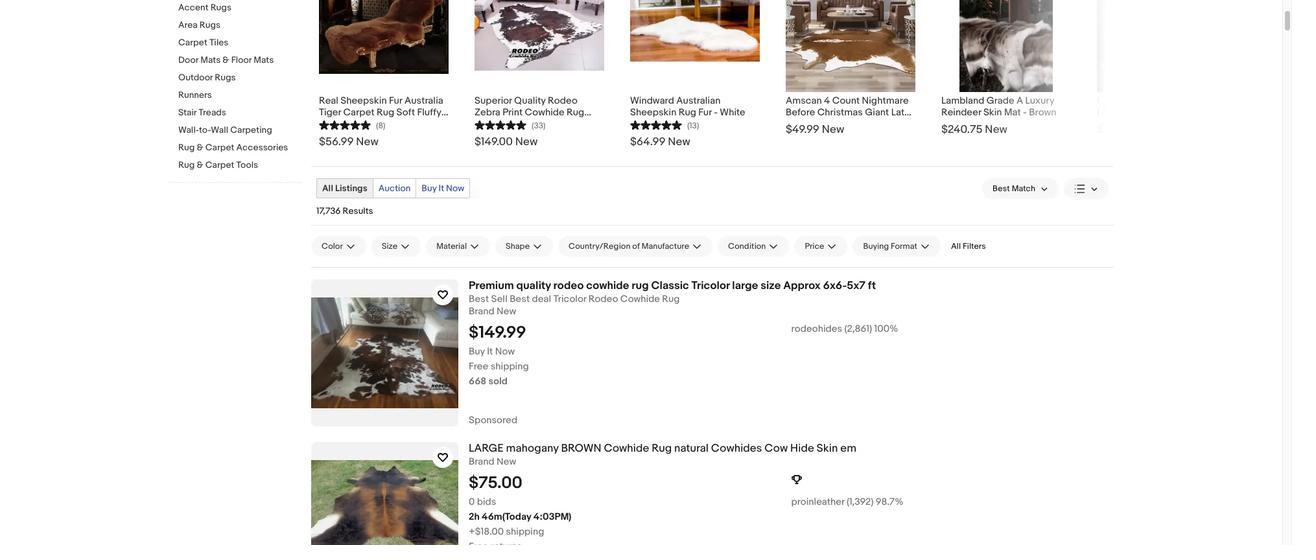 Task type: locate. For each thing, give the bounding box(es) containing it.
cowhide down rug
[[620, 293, 660, 305]]

fur
[[389, 95, 402, 107], [698, 106, 712, 119]]

new down the (13)
[[668, 135, 690, 148]]

quality
[[514, 95, 546, 107]]

rodeo down cowhide
[[588, 293, 618, 305]]

5 out of 5 stars image up $149.00 new
[[475, 119, 526, 131]]

2 vertical spatial cowhide
[[604, 442, 649, 455]]

0 vertical spatial now
[[446, 183, 464, 194]]

skin inside large mahogany brown cowhide rug natural cowhides cow hide skin em brand new
[[817, 442, 838, 455]]

new inside lambland grade a luxury reindeer skin mat - brown $240.75 new
[[985, 123, 1007, 136]]

reindeer
[[941, 106, 981, 119]]

approx up $149.00
[[475, 118, 507, 130]]

$149.00
[[475, 135, 513, 148]]

1 vertical spatial buy
[[469, 345, 485, 358]]

1 vertical spatial cowhide
[[620, 293, 660, 305]]

$46.99
[[1097, 123, 1132, 136]]

brand down large at the bottom of page
[[469, 456, 494, 468]]

1 horizontal spatial mat
[[1004, 106, 1021, 119]]

lambland grade a luxury reindeer skin mat - brown image
[[960, 0, 1053, 92]]

1 horizontal spatial it
[[487, 345, 493, 358]]

1 vertical spatial approx
[[783, 279, 820, 292]]

rugs up tiles
[[200, 19, 221, 30]]

rug inside large mahogany brown cowhide rug natural cowhides cow hide skin em brand new
[[652, 442, 672, 455]]

0 horizontal spatial tricolor
[[553, 293, 586, 305]]

premium quality rodeo cowhide rug classic tricolor large size approx 6x6-5x7 ft link
[[469, 279, 1114, 293]]

skin left em
[[817, 442, 838, 455]]

brand up the $149.99
[[469, 305, 494, 318]]

new
[[822, 123, 844, 136], [985, 123, 1007, 136], [1135, 123, 1157, 136], [356, 135, 378, 148], [515, 135, 538, 148], [668, 135, 690, 148], [497, 305, 516, 318], [497, 456, 516, 468]]

$149.99
[[469, 323, 526, 343]]

0 horizontal spatial mats
[[200, 54, 221, 65]]

1 horizontal spatial fur
[[698, 106, 712, 119]]

0 vertical spatial skin
[[983, 106, 1002, 119]]

5x7
[[847, 279, 866, 292]]

$149.00 new
[[475, 135, 538, 148]]

1 vertical spatial rugs
[[200, 19, 221, 30]]

rug
[[377, 106, 394, 119], [567, 106, 584, 119], [679, 106, 696, 119], [178, 142, 195, 153], [178, 159, 195, 171], [662, 293, 680, 305], [652, 442, 672, 455]]

amscan 4 count nightmare before christmas giant latex plastic balloons multi co
[[786, 95, 915, 130]]

cowhide right the brown on the bottom of page
[[604, 442, 649, 455]]

1 horizontal spatial skin
[[983, 106, 1002, 119]]

new right the $46.99
[[1135, 123, 1157, 136]]

1 vertical spatial skin
[[817, 442, 838, 455]]

superior
[[475, 95, 512, 107]]

0 vertical spatial all
[[322, 183, 333, 194]]

brand inside the premium quality rodeo cowhide rug classic tricolor large size approx 6x6-5x7 ft best sell best deal tricolor rodeo cowhide rug brand new
[[469, 305, 494, 318]]

1 - from the left
[[714, 106, 718, 119]]

treads
[[199, 107, 226, 118]]

superior quality rodeo zebra print cowhide rug approx 5' x 7' link
[[475, 92, 604, 130]]

- inside lambland grade a luxury reindeer skin mat - brown $240.75 new
[[1023, 106, 1027, 119]]

1 brand from the top
[[469, 305, 494, 318]]

$75.00
[[469, 473, 522, 493]]

all inside button
[[951, 241, 961, 252]]

brown
[[1029, 106, 1056, 119]]

carpet tiles link
[[178, 37, 301, 49]]

christmas
[[817, 106, 863, 119]]

fur up sofa
[[389, 95, 402, 107]]

condition button
[[718, 236, 789, 257]]

1 vertical spatial now
[[495, 345, 515, 358]]

2 horizontal spatial best
[[993, 183, 1010, 194]]

buy it now link
[[416, 179, 470, 198]]

1 horizontal spatial mats
[[254, 54, 274, 65]]

buy up free at the left bottom of page
[[469, 345, 485, 358]]

0 vertical spatial shipping
[[491, 360, 529, 373]]

1 horizontal spatial approx
[[783, 279, 820, 292]]

shipping
[[491, 360, 529, 373], [506, 526, 544, 538]]

1 horizontal spatial all
[[951, 241, 961, 252]]

rug inside "real sheepskin fur australia tiger carpet rug soft fluffy plain mat chair sofa"
[[377, 106, 394, 119]]

premium quality rodeo cowhide rug classic tricolor large size approx 6x6-5x7 ft best sell best deal tricolor rodeo cowhide rug brand new
[[469, 279, 876, 318]]

(33) link
[[475, 119, 546, 131]]

2 - from the left
[[1023, 106, 1027, 119]]

0 horizontal spatial now
[[446, 183, 464, 194]]

all
[[322, 183, 333, 194], [951, 241, 961, 252]]

1 horizontal spatial best
[[510, 293, 530, 305]]

- left brown
[[1023, 106, 1027, 119]]

0 horizontal spatial rodeo
[[548, 95, 577, 107]]

windward australian sheepskin rug fur - white
[[630, 95, 745, 119]]

0 horizontal spatial buy
[[422, 183, 437, 194]]

count
[[832, 95, 860, 107]]

4
[[824, 95, 830, 107]]

1 horizontal spatial now
[[495, 345, 515, 358]]

best
[[993, 183, 1010, 194], [469, 293, 489, 305], [510, 293, 530, 305]]

now down the $149.99
[[495, 345, 515, 358]]

door
[[178, 54, 198, 65]]

stair treads link
[[178, 107, 301, 119]]

shipping up sold
[[491, 360, 529, 373]]

wall-to-wall carpeting link
[[178, 124, 301, 137]]

0 horizontal spatial skin
[[817, 442, 838, 455]]

area rugs link
[[178, 19, 301, 32]]

0 horizontal spatial fur
[[389, 95, 402, 107]]

it up free at the left bottom of page
[[487, 345, 493, 358]]

wall-
[[178, 124, 199, 135]]

2 brand from the top
[[469, 456, 494, 468]]

best inside dropdown button
[[993, 183, 1010, 194]]

- left white
[[714, 106, 718, 119]]

$75.00 0 bids 2h 46m (today 4:03pm) +$18.00 shipping
[[469, 473, 571, 538]]

new inside large mahogany brown cowhide rug natural cowhides cow hide skin em brand new
[[497, 456, 516, 468]]

fur inside "real sheepskin fur australia tiger carpet rug soft fluffy plain mat chair sofa"
[[389, 95, 402, 107]]

new up $75.00 on the left bottom of page
[[497, 456, 516, 468]]

2 5 out of 5 stars image from the left
[[630, 119, 682, 131]]

rug inside windward australian sheepskin rug fur - white
[[679, 106, 696, 119]]

brown
[[561, 442, 601, 455]]

1 vertical spatial it
[[487, 345, 493, 358]]

1 horizontal spatial sheepskin
[[630, 106, 676, 119]]

0 horizontal spatial sheepskin
[[341, 95, 387, 107]]

format
[[891, 241, 917, 252]]

approx
[[475, 118, 507, 130], [783, 279, 820, 292]]

now up material dropdown button
[[446, 183, 464, 194]]

it inside $149.99 buy it now free shipping 668 sold
[[487, 345, 493, 358]]

filters
[[963, 241, 986, 252]]

auction
[[378, 183, 411, 194]]

tricolor down 'rodeo'
[[553, 293, 586, 305]]

5 out of 5 stars image for $64.99
[[630, 119, 682, 131]]

0 horizontal spatial approx
[[475, 118, 507, 130]]

carpet
[[178, 37, 207, 48], [343, 106, 375, 119], [205, 142, 234, 153], [205, 159, 234, 171]]

rugs down the door mats & floor mats link
[[215, 72, 236, 83]]

1 horizontal spatial tricolor
[[691, 279, 730, 292]]

2 vertical spatial rugs
[[215, 72, 236, 83]]

1 horizontal spatial rodeo
[[588, 293, 618, 305]]

amscan
[[786, 95, 822, 107]]

new down 7'
[[515, 135, 538, 148]]

0 horizontal spatial 5 out of 5 stars image
[[475, 119, 526, 131]]

all left filters
[[951, 241, 961, 252]]

all filters button
[[946, 236, 991, 257]]

all up 17,736
[[322, 183, 333, 194]]

1 horizontal spatial buy
[[469, 345, 485, 358]]

best down 'premium' at the bottom left of the page
[[469, 293, 489, 305]]

5 out of 5 stars image up the "$64.99 new"
[[630, 119, 682, 131]]

98.7%
[[876, 496, 904, 508]]

sheepskin up the chair
[[341, 95, 387, 107]]

0 vertical spatial rodeo
[[548, 95, 577, 107]]

buying
[[863, 241, 889, 252]]

rodeohides
[[791, 323, 842, 335]]

buying format button
[[853, 236, 941, 257]]

mats right floor
[[254, 54, 274, 65]]

0 vertical spatial brand
[[469, 305, 494, 318]]

skin left a
[[983, 106, 1002, 119]]

match
[[1012, 183, 1035, 194]]

1 horizontal spatial -
[[1023, 106, 1027, 119]]

approx right size
[[783, 279, 820, 292]]

shipping down "(today"
[[506, 526, 544, 538]]

0 vertical spatial buy
[[422, 183, 437, 194]]

skin
[[983, 106, 1002, 119], [817, 442, 838, 455]]

100%
[[874, 323, 898, 335]]

rodeo
[[548, 95, 577, 107], [588, 293, 618, 305]]

tricolor left large
[[691, 279, 730, 292]]

1 vertical spatial rodeo
[[588, 293, 618, 305]]

large mahogany brown cowhide rug natural cowhides cow hide skin em image
[[311, 442, 458, 545]]

mat left luxury
[[1004, 106, 1021, 119]]

proinleather
[[791, 496, 845, 508]]

rodeo right quality
[[548, 95, 577, 107]]

1 vertical spatial all
[[951, 241, 961, 252]]

amscan 4 count nightmare before christmas giant latex plastic balloons multi co link
[[786, 92, 915, 130]]

skin inside lambland grade a luxury reindeer skin mat - brown $240.75 new
[[983, 106, 1002, 119]]

giant
[[865, 106, 889, 119]]

0 horizontal spatial all
[[322, 183, 333, 194]]

sheepskin up $64.99
[[630, 106, 676, 119]]

fur up the (13)
[[698, 106, 712, 119]]

it right auction link
[[439, 183, 444, 194]]

now inside $149.99 buy it now free shipping 668 sold
[[495, 345, 515, 358]]

best down "quality"
[[510, 293, 530, 305]]

new down lambland grade a luxury reindeer skin mat - brown link
[[985, 123, 1007, 136]]

5 out of 5 stars image
[[475, 119, 526, 131], [630, 119, 682, 131]]

0 vertical spatial cowhide
[[525, 106, 564, 119]]

tricolor
[[691, 279, 730, 292], [553, 293, 586, 305]]

0 vertical spatial approx
[[475, 118, 507, 130]]

all for all filters
[[951, 241, 961, 252]]

1 vertical spatial shipping
[[506, 526, 544, 538]]

rugs up the "area rugs" link
[[210, 2, 231, 13]]

new down the chair
[[356, 135, 378, 148]]

1 mats from the left
[[200, 54, 221, 65]]

rodeohides (2,861) 100%
[[791, 323, 898, 335]]

real
[[319, 95, 338, 107]]

0 horizontal spatial best
[[469, 293, 489, 305]]

shape button
[[495, 236, 553, 257]]

0 vertical spatial &
[[223, 54, 229, 65]]

&
[[223, 54, 229, 65], [197, 142, 203, 153], [197, 159, 203, 171]]

1 horizontal spatial 5 out of 5 stars image
[[630, 119, 682, 131]]

cow
[[765, 442, 788, 455]]

1 vertical spatial brand
[[469, 456, 494, 468]]

-
[[714, 106, 718, 119], [1023, 106, 1027, 119]]

best left match
[[993, 183, 1010, 194]]

0 horizontal spatial mat
[[342, 118, 359, 130]]

1 5 out of 5 stars image from the left
[[475, 119, 526, 131]]

buying format
[[863, 241, 917, 252]]

cowhide up (33)
[[525, 106, 564, 119]]

all listings
[[322, 183, 367, 194]]

0 vertical spatial it
[[439, 183, 444, 194]]

46m
[[482, 511, 502, 523]]

2 mats from the left
[[254, 54, 274, 65]]

0 horizontal spatial -
[[714, 106, 718, 119]]

new up the $149.99
[[497, 305, 516, 318]]

mat up $56.99 new
[[342, 118, 359, 130]]

tools
[[236, 159, 258, 171]]

rug inside the premium quality rodeo cowhide rug classic tricolor large size approx 6x6-5x7 ft best sell best deal tricolor rodeo cowhide rug brand new
[[662, 293, 680, 305]]

latex
[[891, 106, 915, 119]]

sponsored
[[469, 414, 517, 427]]

mats down tiles
[[200, 54, 221, 65]]

buy right auction link
[[422, 183, 437, 194]]



Task type: vqa. For each thing, say whether or not it's contained in the screenshot.


Task type: describe. For each thing, give the bounding box(es) containing it.
accent rugs area rugs carpet tiles door mats & floor mats outdoor rugs runners stair treads wall-to-wall carpeting rug & carpet accessories rug & carpet tools
[[178, 2, 288, 171]]

approx inside superior quality rodeo zebra print cowhide rug approx 5' x 7'
[[475, 118, 507, 130]]

approx inside the premium quality rodeo cowhide rug classic tricolor large size approx 6x6-5x7 ft best sell best deal tricolor rodeo cowhide rug brand new
[[783, 279, 820, 292]]

(8) link
[[319, 119, 385, 131]]

esupport 12v car auto blue led light momentary speaker horn push button metal to image
[[1097, 0, 1227, 92]]

all filters
[[951, 241, 986, 252]]

deal
[[532, 293, 551, 305]]

brand inside large mahogany brown cowhide rug natural cowhides cow hide skin em brand new
[[469, 456, 494, 468]]

shape
[[506, 241, 530, 252]]

tiles
[[209, 37, 228, 48]]

luxury
[[1025, 95, 1054, 107]]

0 horizontal spatial it
[[439, 183, 444, 194]]

real sheepskin fur australia tiger carpet rug soft fluffy plain mat chair sofa link
[[319, 92, 449, 130]]

cowhide inside superior quality rodeo zebra print cowhide rug approx 5' x 7'
[[525, 106, 564, 119]]

2 vertical spatial &
[[197, 159, 203, 171]]

7'
[[526, 118, 533, 130]]

color
[[322, 241, 343, 252]]

natural
[[674, 442, 709, 455]]

rodeo inside superior quality rodeo zebra print cowhide rug approx 5' x 7'
[[548, 95, 577, 107]]

(13) link
[[630, 119, 699, 131]]

real sheepskin fur australia tiger carpet rug soft fluffy plain mat chair sofa image
[[319, 0, 449, 74]]

condition
[[728, 241, 766, 252]]

australian
[[676, 95, 721, 107]]

accent rugs link
[[178, 2, 301, 14]]

sheepskin inside windward australian sheepskin rug fur - white
[[630, 106, 676, 119]]

manufacture
[[642, 241, 689, 252]]

classic
[[651, 279, 689, 292]]

of
[[632, 241, 640, 252]]

new down christmas
[[822, 123, 844, 136]]

size
[[382, 241, 398, 252]]

runners link
[[178, 89, 301, 102]]

windward
[[630, 95, 674, 107]]

rug
[[632, 279, 649, 292]]

cowhide inside large mahogany brown cowhide rug natural cowhides cow hide skin em brand new
[[604, 442, 649, 455]]

material button
[[426, 236, 490, 257]]

2h
[[469, 511, 480, 523]]

cowhide
[[586, 279, 629, 292]]

before
[[786, 106, 815, 119]]

17,736 results
[[316, 206, 373, 217]]

multi
[[858, 118, 879, 130]]

superior quality rodeo zebra print cowhide rug approx 5' x 7'
[[475, 95, 584, 130]]

5 out of 5 stars image for $149.00
[[475, 119, 526, 131]]

shipping inside $149.99 buy it now free shipping 668 sold
[[491, 360, 529, 373]]

large
[[469, 442, 504, 455]]

cowhide inside the premium quality rodeo cowhide rug classic tricolor large size approx 6x6-5x7 ft best sell best deal tricolor rodeo cowhide rug brand new
[[620, 293, 660, 305]]

(8)
[[376, 121, 385, 131]]

$240.75
[[941, 123, 983, 136]]

rodeo inside the premium quality rodeo cowhide rug classic tricolor large size approx 6x6-5x7 ft best sell best deal tricolor rodeo cowhide rug brand new
[[588, 293, 618, 305]]

em
[[840, 442, 856, 455]]

floor
[[231, 54, 252, 65]]

sheepskin inside "real sheepskin fur australia tiger carpet rug soft fluffy plain mat chair sofa"
[[341, 95, 387, 107]]

top rated plus image
[[791, 475, 802, 485]]

$56.99
[[319, 135, 354, 148]]

sofa
[[386, 118, 406, 130]]

17,736
[[316, 206, 341, 217]]

wall
[[211, 124, 228, 135]]

stair
[[178, 107, 197, 118]]

zebra
[[475, 106, 500, 119]]

mat inside "real sheepskin fur australia tiger carpet rug soft fluffy plain mat chair sofa"
[[342, 118, 359, 130]]

a
[[1016, 95, 1023, 107]]

668
[[469, 375, 486, 388]]

proinleather (1,392) 98.7%
[[791, 496, 904, 508]]

- inside windward australian sheepskin rug fur - white
[[714, 106, 718, 119]]

country/region of manufacture
[[569, 241, 689, 252]]

view: list view image
[[1074, 182, 1098, 195]]

price
[[805, 241, 824, 252]]

carpet inside "real sheepskin fur australia tiger carpet rug soft fluffy plain mat chair sofa"
[[343, 106, 375, 119]]

size
[[761, 279, 781, 292]]

rug & carpet tools link
[[178, 159, 301, 172]]

fur inside windward australian sheepskin rug fur - white
[[698, 106, 712, 119]]

all for all listings
[[322, 183, 333, 194]]

soft
[[396, 106, 415, 119]]

buy inside $149.99 buy it now free shipping 668 sold
[[469, 345, 485, 358]]

rug inside superior quality rodeo zebra print cowhide rug approx 5' x 7'
[[567, 106, 584, 119]]

$49.99 new
[[786, 123, 844, 136]]

5'
[[509, 118, 517, 130]]

print
[[503, 106, 523, 119]]

sold
[[489, 375, 508, 388]]

new inside the premium quality rodeo cowhide rug classic tricolor large size approx 6x6-5x7 ft best sell best deal tricolor rodeo cowhide rug brand new
[[497, 305, 516, 318]]

(today
[[502, 511, 531, 523]]

color button
[[311, 236, 366, 257]]

to-
[[199, 124, 211, 135]]

0 vertical spatial rugs
[[210, 2, 231, 13]]

windward australian sheepskin rug fur - white image
[[630, 0, 760, 62]]

nightmare
[[862, 95, 909, 107]]

all listings link
[[317, 179, 373, 198]]

material
[[436, 241, 467, 252]]

large
[[732, 279, 758, 292]]

$64.99 new
[[630, 135, 690, 148]]

large mahogany brown cowhide rug natural cowhides cow hide skin em brand new
[[469, 442, 856, 468]]

(33)
[[532, 121, 546, 131]]

lambland grade a luxury reindeer skin mat - brown $240.75 new
[[941, 95, 1056, 136]]

plastic
[[786, 118, 815, 130]]

chair
[[361, 118, 384, 130]]

outdoor
[[178, 72, 213, 83]]

$56.99 new
[[319, 135, 378, 148]]

x
[[519, 118, 524, 130]]

premium quality rodeo cowhide rug classic tricolor large size approx 6x6-5x7 ft image
[[311, 279, 458, 427]]

4.9 out of 5 stars image
[[319, 119, 371, 131]]

$49.99
[[786, 123, 819, 136]]

auction link
[[373, 179, 416, 198]]

amscan 4 count nightmare before christmas giant latex plastic balloons multi co image
[[786, 0, 915, 92]]

6x6-
[[823, 279, 847, 292]]

$64.99
[[630, 135, 665, 148]]

area
[[178, 19, 198, 30]]

tiger
[[319, 106, 341, 119]]

4:03pm)
[[533, 511, 571, 523]]

balloons
[[818, 118, 856, 130]]

accent
[[178, 2, 208, 13]]

price button
[[794, 236, 848, 257]]

large mahogany brown cowhide rug natural cowhides cow hide skin em link
[[469, 442, 1114, 456]]

free
[[469, 360, 488, 373]]

superior quality rodeo zebra print cowhide rug approx 5' x 7' image
[[475, 0, 604, 70]]

listings
[[335, 183, 367, 194]]

shipping inside $75.00 0 bids 2h 46m (today 4:03pm) +$18.00 shipping
[[506, 526, 544, 538]]

mat inside lambland grade a luxury reindeer skin mat - brown $240.75 new
[[1004, 106, 1021, 119]]

1 vertical spatial &
[[197, 142, 203, 153]]



